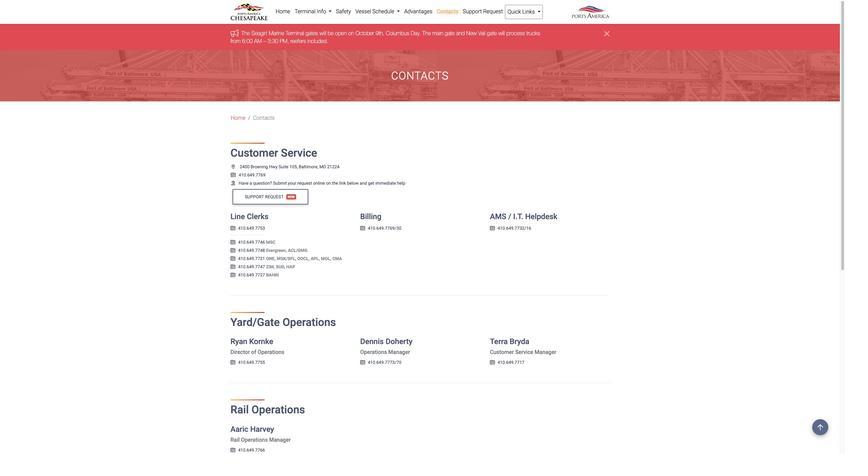 Task type: describe. For each thing, give the bounding box(es) containing it.
phone office image for 410.649.7773/70
[[360, 361, 365, 365]]

dennis doherty operations manager
[[360, 337, 412, 356]]

links
[[522, 9, 535, 15]]

immediate
[[375, 180, 396, 186]]

yard/gate
[[230, 316, 280, 329]]

2400
[[240, 164, 250, 169]]

6:00
[[242, 38, 253, 44]]

marine
[[269, 30, 284, 36]]

of
[[251, 349, 256, 356]]

410.649.7747 zim, sud, hap
[[238, 264, 295, 269]]

yard/gate operations
[[230, 316, 336, 329]]

410.649.7717
[[498, 360, 524, 365]]

terra
[[490, 337, 508, 346]]

0 horizontal spatial request
[[265, 194, 284, 199]]

0 horizontal spatial support request
[[245, 194, 284, 199]]

trucks
[[526, 30, 540, 36]]

vessel schedule link
[[353, 5, 402, 18]]

0 vertical spatial support
[[463, 8, 482, 15]]

phone office image for 410.649.7746
[[230, 240, 235, 245]]

2 gate from the left
[[487, 30, 497, 36]]

410.649.7769/30 link
[[360, 226, 401, 231]]

aaric
[[230, 425, 248, 434]]

vail
[[478, 30, 485, 36]]

schedule
[[372, 8, 394, 15]]

line clerks
[[230, 212, 268, 221]]

410.649.7773/70 link
[[360, 360, 401, 365]]

quick
[[508, 9, 521, 15]]

terminal inside the seagirt marine terminal gates will be open on october 9th, columbus day. the main gate and new vail gate will process trucks from 6:00 am – 3:30 pm, reefers included.
[[286, 30, 304, 36]]

submit
[[273, 180, 287, 186]]

0 vertical spatial request
[[483, 8, 503, 15]]

410.649.7753
[[238, 226, 265, 231]]

bullhorn image
[[230, 29, 241, 37]]

the seagirt marine terminal gates will be open on october 9th, columbus day. the main gate and new vail gate will process trucks from 6:00 am – 3:30 pm, reefers included. alert
[[0, 24, 840, 50]]

operations inside the "dennis doherty operations manager"
[[360, 349, 387, 356]]

your
[[288, 180, 296, 186]]

410.649.7755
[[238, 360, 265, 365]]

broening
[[251, 164, 268, 169]]

ams
[[490, 212, 506, 221]]

410.649.7747
[[238, 264, 265, 269]]

410.649.7746 msc
[[238, 240, 275, 245]]

3:30
[[268, 38, 278, 44]]

phone office image for 410.649.7748
[[230, 249, 235, 253]]

msc
[[266, 240, 275, 245]]

zim,
[[266, 264, 275, 269]]

manager for aaric harvey
[[269, 437, 291, 443]]

day.
[[411, 30, 421, 36]]

one,
[[266, 256, 276, 261]]

the
[[332, 180, 338, 186]]

2 vertical spatial contacts
[[253, 115, 275, 121]]

0 horizontal spatial service
[[281, 147, 317, 160]]

2400 broening hwy suite 105, baltimore, md 21224 link
[[230, 164, 339, 169]]

customer service
[[230, 147, 317, 160]]

main
[[432, 30, 443, 36]]

harvey
[[250, 425, 274, 434]]

md
[[319, 164, 326, 169]]

i.t.
[[513, 212, 523, 221]]

0 vertical spatial customer
[[230, 147, 278, 160]]

terminal info link
[[292, 5, 334, 18]]

phone office image for 410.649.7769
[[230, 173, 236, 177]]

apl,
[[311, 256, 320, 261]]

columbus
[[386, 30, 409, 36]]

close image
[[604, 29, 609, 38]]

0 horizontal spatial new
[[288, 195, 295, 199]]

0 horizontal spatial and
[[360, 180, 367, 186]]

clerks
[[247, 212, 268, 221]]

410.649.7746
[[238, 240, 265, 245]]

ryan kornke director of operations
[[230, 337, 284, 356]]

sud,
[[276, 264, 285, 269]]

mol,
[[321, 256, 331, 261]]

on inside the seagirt marine terminal gates will be open on october 9th, columbus day. the main gate and new vail gate will process trucks from 6:00 am – 3:30 pm, reefers included.
[[348, 30, 354, 36]]

pm,
[[280, 38, 289, 44]]

manager for terra bryda
[[535, 349, 556, 356]]

safety link
[[334, 5, 353, 18]]

0 vertical spatial home link
[[273, 5, 292, 18]]

hap
[[286, 264, 295, 269]]

evergreen,
[[266, 248, 287, 253]]

410.649.7755 link
[[230, 360, 265, 365]]

go to top image
[[812, 419, 828, 435]]

below
[[347, 180, 359, 186]]

410.649.7766
[[238, 448, 265, 453]]

410.649.7766 link
[[230, 448, 265, 453]]

410.649.7769/30
[[368, 226, 401, 231]]

1 rail from the top
[[230, 403, 249, 416]]

410.649.7769 link
[[230, 172, 265, 177]]

410.649.7732/16
[[498, 226, 531, 231]]

410.649.7727 bahri
[[238, 272, 279, 278]]

1 gate from the left
[[445, 30, 455, 36]]

user headset image
[[230, 181, 236, 186]]

line
[[230, 212, 245, 221]]

acl/gmg
[[288, 248, 307, 253]]

vessel
[[355, 8, 371, 15]]

ams / i.t. helpdesk
[[490, 212, 557, 221]]

operations inside 'aaric harvey rail operations manager'
[[241, 437, 268, 443]]

and inside the seagirt marine terminal gates will be open on october 9th, columbus day. the main gate and new vail gate will process trucks from 6:00 am – 3:30 pm, reefers included.
[[456, 30, 465, 36]]

be
[[328, 30, 334, 36]]

1 horizontal spatial support request
[[463, 8, 503, 15]]

have a question? submit your request online on the link below and get immediate help link
[[230, 180, 405, 186]]



Task type: vqa. For each thing, say whether or not it's contained in the screenshot.
Coast.
no



Task type: locate. For each thing, give the bounding box(es) containing it.
gate right vail
[[487, 30, 497, 36]]

gates
[[306, 30, 318, 36]]

the right day.
[[422, 30, 431, 36]]

quick links
[[508, 9, 536, 15]]

phone office image left 410.649.7766
[[230, 448, 235, 453]]

doherty
[[386, 337, 412, 346]]

21224
[[327, 164, 339, 169]]

operations inside ryan kornke director of operations
[[258, 349, 284, 356]]

1 vertical spatial home link
[[231, 114, 245, 122]]

have
[[239, 180, 249, 186]]

hwy
[[269, 164, 277, 169]]

phone office image left 410.649.7773/70
[[360, 361, 365, 365]]

1 horizontal spatial the
[[422, 30, 431, 36]]

new down your
[[288, 195, 295, 199]]

process
[[506, 30, 525, 36]]

support request down question?
[[245, 194, 284, 199]]

1 horizontal spatial gate
[[487, 30, 497, 36]]

the seagirt marine terminal gates will be open on october 9th, columbus day. the main gate and new vail gate will process trucks from 6:00 am – 3:30 pm, reefers included.
[[230, 30, 540, 44]]

helpdesk
[[525, 212, 557, 221]]

support up vail
[[463, 8, 482, 15]]

kornke
[[249, 337, 273, 346]]

service up 105,
[[281, 147, 317, 160]]

410.649.7721 one, msk/sfl, oocl, apl, mol, cma
[[238, 256, 342, 261]]

advantages link
[[402, 5, 435, 18]]

on
[[348, 30, 354, 36], [326, 180, 331, 186]]

1 vertical spatial contacts
[[391, 69, 449, 82]]

phone office image left 410.649.7746
[[230, 240, 235, 245]]

phone office image for 410.649.7753
[[230, 226, 235, 231]]

0 horizontal spatial the
[[241, 30, 250, 36]]

rail down aaric
[[230, 437, 240, 443]]

1 vertical spatial request
[[265, 194, 284, 199]]

phone office image inside 410.649.7769/30 'link'
[[360, 226, 365, 231]]

phone office image left 410.649.7747
[[230, 265, 235, 269]]

support down a
[[245, 194, 264, 199]]

customer inside terra bryda customer service manager
[[490, 349, 514, 356]]

from
[[230, 38, 241, 44]]

october
[[356, 30, 374, 36]]

aaric harvey rail operations manager
[[230, 425, 291, 443]]

0 vertical spatial rail
[[230, 403, 249, 416]]

home inside home link
[[276, 8, 290, 15]]

the seagirt marine terminal gates will be open on october 9th, columbus day. the main gate and new vail gate will process trucks from 6:00 am – 3:30 pm, reefers included. link
[[230, 30, 540, 44]]

new
[[466, 30, 477, 36], [288, 195, 295, 199]]

gate
[[445, 30, 455, 36], [487, 30, 497, 36]]

1 horizontal spatial request
[[483, 8, 503, 15]]

9th,
[[376, 30, 384, 36]]

phone office image for 410.649.7727
[[230, 273, 235, 278]]

have a question? submit your request online on the link below and get immediate help
[[239, 180, 405, 186]]

1 vertical spatial terminal
[[286, 30, 304, 36]]

1 horizontal spatial and
[[456, 30, 465, 36]]

manager inside terra bryda customer service manager
[[535, 349, 556, 356]]

map marker alt image
[[230, 165, 236, 169]]

phone office image for 410.649.7747
[[230, 265, 235, 269]]

open
[[335, 30, 347, 36]]

vessel schedule
[[355, 8, 396, 15]]

help
[[397, 180, 405, 186]]

0 horizontal spatial home
[[231, 115, 245, 121]]

service down the bryda
[[515, 349, 533, 356]]

support request up vail
[[463, 8, 503, 15]]

0 horizontal spatial will
[[320, 30, 326, 36]]

ryan
[[230, 337, 247, 346]]

home for left home link
[[231, 115, 245, 121]]

on right open
[[348, 30, 354, 36]]

quick links link
[[505, 5, 543, 19]]

410.649.7717 link
[[490, 360, 524, 365]]

bahri
[[266, 272, 279, 278]]

rail inside 'aaric harvey rail operations manager'
[[230, 437, 240, 443]]

phone office image up user headset image
[[230, 173, 236, 177]]

phone office image for 410.649.7769/30
[[360, 226, 365, 231]]

4 phone office image from the top
[[230, 361, 235, 365]]

1 horizontal spatial customer
[[490, 349, 514, 356]]

1 vertical spatial new
[[288, 195, 295, 199]]

1 horizontal spatial will
[[498, 30, 505, 36]]

terminal info
[[295, 8, 327, 15]]

cma
[[332, 256, 342, 261]]

0 horizontal spatial home link
[[231, 114, 245, 122]]

410.649.7769
[[239, 172, 265, 177]]

phone office image inside 410.649.7766 link
[[230, 448, 235, 453]]

0 horizontal spatial support
[[245, 194, 264, 199]]

2 horizontal spatial manager
[[535, 349, 556, 356]]

0 vertical spatial support request
[[463, 8, 503, 15]]

service
[[281, 147, 317, 160], [515, 349, 533, 356]]

support request
[[463, 8, 503, 15], [245, 194, 284, 199]]

new left vail
[[466, 30, 477, 36]]

reefers
[[290, 38, 306, 44]]

request down the 'submit'
[[265, 194, 284, 199]]

2 the from the left
[[422, 30, 431, 36]]

1 the from the left
[[241, 30, 250, 36]]

phone office image inside 410.649.7755 link
[[230, 361, 235, 365]]

–
[[263, 38, 266, 44]]

oocl,
[[297, 256, 310, 261]]

1 vertical spatial support request
[[245, 194, 284, 199]]

support request link
[[461, 5, 505, 18]]

will left the be
[[320, 30, 326, 36]]

dennis
[[360, 337, 384, 346]]

contacts
[[437, 8, 458, 15], [391, 69, 449, 82], [253, 115, 275, 121]]

support
[[463, 8, 482, 15], [245, 194, 264, 199]]

new inside the seagirt marine terminal gates will be open on october 9th, columbus day. the main gate and new vail gate will process trucks from 6:00 am – 3:30 pm, reefers included.
[[466, 30, 477, 36]]

request
[[297, 180, 312, 186]]

service inside terra bryda customer service manager
[[515, 349, 533, 356]]

0 horizontal spatial gate
[[445, 30, 455, 36]]

2 phone office image from the top
[[230, 257, 235, 261]]

phone office image down director
[[230, 361, 235, 365]]

included.
[[307, 38, 328, 44]]

manager inside the "dennis doherty operations manager"
[[388, 349, 410, 356]]

on left the
[[326, 180, 331, 186]]

0 vertical spatial on
[[348, 30, 354, 36]]

2 rail from the top
[[230, 437, 240, 443]]

phone office image
[[230, 173, 236, 177], [230, 226, 235, 231], [360, 226, 365, 231], [490, 226, 495, 231], [230, 240, 235, 245], [230, 273, 235, 278], [360, 361, 365, 365], [490, 361, 495, 365], [230, 448, 235, 453]]

1 phone office image from the top
[[230, 249, 235, 253]]

manager inside 'aaric harvey rail operations manager'
[[269, 437, 291, 443]]

phone office image left 410.649.7717 at the bottom right of the page
[[490, 361, 495, 365]]

1 vertical spatial support
[[245, 194, 264, 199]]

1 horizontal spatial manager
[[388, 349, 410, 356]]

request
[[483, 8, 503, 15], [265, 194, 284, 199]]

get
[[368, 180, 374, 186]]

customer down terra
[[490, 349, 514, 356]]

410.649.7753 link
[[230, 226, 265, 231]]

1 horizontal spatial support
[[463, 8, 482, 15]]

the up 6:00
[[241, 30, 250, 36]]

billing
[[360, 212, 381, 221]]

terminal inside 'link'
[[295, 8, 315, 15]]

phone office image for 410.649.7717
[[490, 361, 495, 365]]

phone office image inside 410.649.7753 link
[[230, 226, 235, 231]]

director
[[230, 349, 250, 356]]

phone office image inside 410.649.7769 link
[[230, 173, 236, 177]]

bryda
[[510, 337, 529, 346]]

am
[[254, 38, 262, 44]]

phone office image for 410.649.7766
[[230, 448, 235, 453]]

rail up aaric
[[230, 403, 249, 416]]

410.649.7732/16 link
[[490, 226, 531, 231]]

1 vertical spatial and
[[360, 180, 367, 186]]

home for top home link
[[276, 8, 290, 15]]

phone office image down ams
[[490, 226, 495, 231]]

1 vertical spatial on
[[326, 180, 331, 186]]

will
[[320, 30, 326, 36], [498, 30, 505, 36]]

phone office image
[[230, 249, 235, 253], [230, 257, 235, 261], [230, 265, 235, 269], [230, 361, 235, 365]]

phone office image inside 410.649.7732/16 link
[[490, 226, 495, 231]]

2 will from the left
[[498, 30, 505, 36]]

will left process
[[498, 30, 505, 36]]

phone office image down billing on the left top of page
[[360, 226, 365, 231]]

1 horizontal spatial on
[[348, 30, 354, 36]]

phone office image left the 410.649.7727
[[230, 273, 235, 278]]

1 vertical spatial customer
[[490, 349, 514, 356]]

rail operations
[[230, 403, 305, 416]]

/
[[508, 212, 511, 221]]

info
[[317, 8, 326, 15]]

phone office image inside the 410.649.7773/70 link
[[360, 361, 365, 365]]

terminal
[[295, 8, 315, 15], [286, 30, 304, 36]]

0 horizontal spatial customer
[[230, 147, 278, 160]]

1 horizontal spatial new
[[466, 30, 477, 36]]

0 horizontal spatial manager
[[269, 437, 291, 443]]

0 horizontal spatial on
[[326, 180, 331, 186]]

online
[[313, 180, 325, 186]]

0 vertical spatial new
[[466, 30, 477, 36]]

1 vertical spatial service
[[515, 349, 533, 356]]

phone office image for 410.649.7732/16
[[490, 226, 495, 231]]

410.649.7748
[[238, 248, 265, 253]]

phone office image left 410.649.7721
[[230, 257, 235, 261]]

0 vertical spatial contacts
[[437, 8, 458, 15]]

terminal up reefers
[[286, 30, 304, 36]]

terminal left info
[[295, 8, 315, 15]]

1 horizontal spatial service
[[515, 349, 533, 356]]

410.649.7721
[[238, 256, 265, 261]]

request left "quick"
[[483, 8, 503, 15]]

105,
[[289, 164, 298, 169]]

1 will from the left
[[320, 30, 326, 36]]

0 vertical spatial and
[[456, 30, 465, 36]]

gate right main
[[445, 30, 455, 36]]

1 vertical spatial rail
[[230, 437, 240, 443]]

1 horizontal spatial home link
[[273, 5, 292, 18]]

contacts link
[[435, 5, 461, 18]]

and left vail
[[456, 30, 465, 36]]

msk/sfl,
[[277, 256, 296, 261]]

link
[[339, 180, 346, 186]]

1 horizontal spatial home
[[276, 8, 290, 15]]

410.649.7748 evergreen, acl/gmg
[[238, 248, 307, 253]]

phone office image left 410.649.7748
[[230, 249, 235, 253]]

suite
[[279, 164, 288, 169]]

0 vertical spatial service
[[281, 147, 317, 160]]

2400 broening hwy suite 105, baltimore, md 21224
[[240, 164, 339, 169]]

and left "get"
[[360, 180, 367, 186]]

phone office image for 410.649.7721
[[230, 257, 235, 261]]

3 phone office image from the top
[[230, 265, 235, 269]]

phone office image inside 410.649.7717 link
[[490, 361, 495, 365]]

phone office image down 'line'
[[230, 226, 235, 231]]

operations
[[282, 316, 336, 329], [258, 349, 284, 356], [360, 349, 387, 356], [251, 403, 305, 416], [241, 437, 268, 443]]

advantages
[[404, 8, 432, 15]]

0 vertical spatial home
[[276, 8, 290, 15]]

customer up 'broening'
[[230, 147, 278, 160]]

safety
[[336, 8, 351, 15]]

0 vertical spatial terminal
[[295, 8, 315, 15]]

1 vertical spatial home
[[231, 115, 245, 121]]



